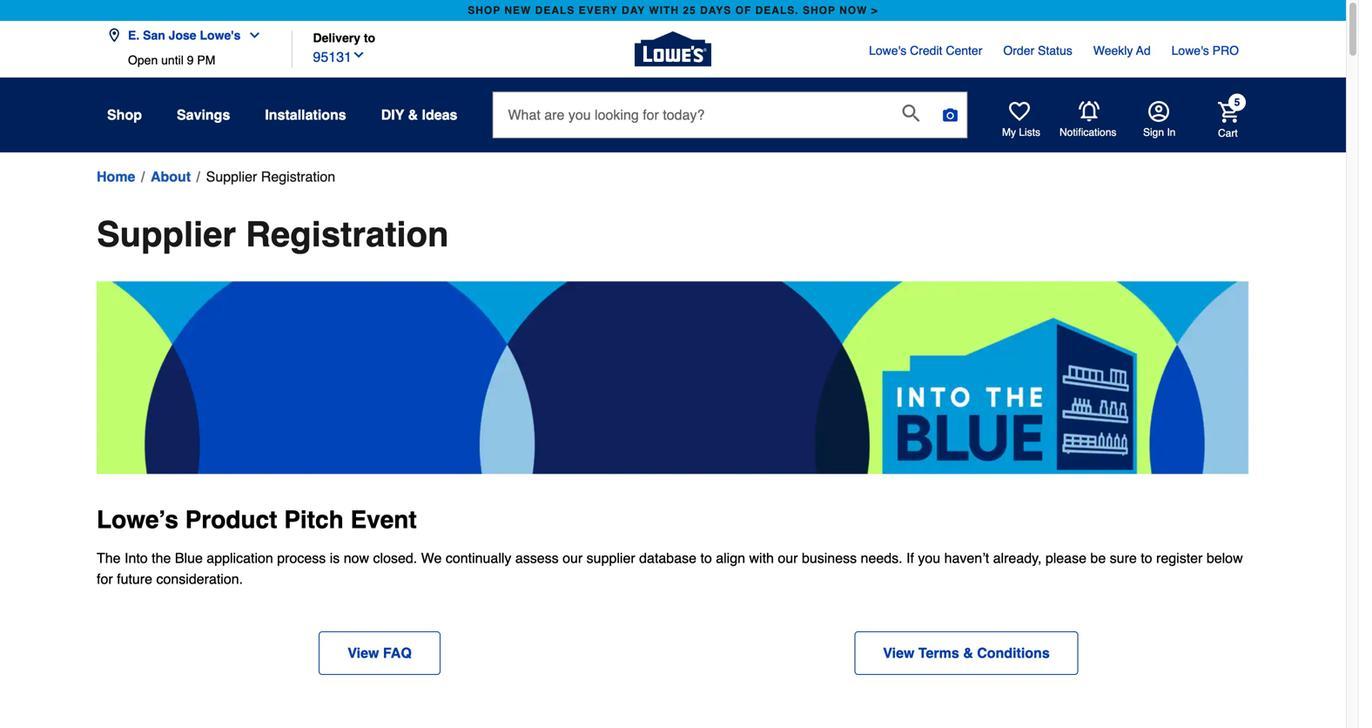 Task type: describe. For each thing, give the bounding box(es) containing it.
new
[[505, 4, 532, 17]]

cart
[[1219, 127, 1238, 139]]

order status
[[1004, 44, 1073, 57]]

chevron down image
[[241, 28, 262, 42]]

is
[[330, 550, 340, 566]]

process
[[277, 550, 326, 566]]

day
[[622, 4, 646, 17]]

2 shop from the left
[[803, 4, 836, 17]]

please
[[1046, 550, 1087, 566]]

Search Query text field
[[493, 92, 889, 138]]

lowe's
[[97, 506, 178, 534]]

weekly ad
[[1094, 44, 1151, 57]]

continually
[[446, 550, 512, 566]]

>
[[872, 4, 879, 17]]

jose
[[169, 28, 196, 42]]

savings
[[177, 107, 230, 123]]

days
[[700, 4, 732, 17]]

supplier registration link
[[206, 166, 335, 187]]

center
[[946, 44, 983, 57]]

view terms & conditions
[[883, 645, 1050, 661]]

lowe's home improvement lists image
[[1009, 101, 1030, 122]]

future
[[117, 571, 152, 587]]

now
[[840, 4, 868, 17]]

9
[[187, 53, 194, 67]]

order
[[1004, 44, 1035, 57]]

lowe's inside button
[[200, 28, 241, 42]]

terms
[[919, 645, 960, 661]]

diy
[[381, 107, 404, 123]]

into the blue. image
[[97, 281, 1250, 475]]

view faq link
[[319, 631, 441, 675]]

status
[[1038, 44, 1073, 57]]

1 horizontal spatial &
[[963, 645, 974, 661]]

home
[[97, 169, 135, 185]]

lowe's for lowe's credit center
[[869, 44, 907, 57]]

needs.
[[861, 550, 903, 566]]

conditions
[[977, 645, 1050, 661]]

below
[[1207, 550, 1243, 566]]

& inside button
[[408, 107, 418, 123]]

e. san jose lowe's button
[[107, 18, 269, 53]]

product
[[185, 506, 277, 534]]

95131
[[313, 49, 352, 65]]

lowe's pro
[[1172, 44, 1239, 57]]

search image
[[903, 105, 920, 122]]

already,
[[994, 550, 1042, 566]]

camera image
[[942, 106, 959, 124]]

credit
[[910, 44, 943, 57]]

lowe's for lowe's pro
[[1172, 44, 1210, 57]]

2 horizontal spatial to
[[1141, 550, 1153, 566]]

business
[[802, 550, 857, 566]]

haven't
[[945, 550, 990, 566]]

for
[[97, 571, 113, 587]]

sign
[[1144, 126, 1165, 138]]

lowe's pro link
[[1172, 42, 1239, 59]]

weekly ad link
[[1094, 42, 1151, 59]]

open
[[128, 53, 158, 67]]

if
[[907, 550, 914, 566]]

diy & ideas
[[381, 107, 458, 123]]

of
[[736, 4, 752, 17]]

with
[[749, 550, 774, 566]]

1 vertical spatial registration
[[246, 214, 449, 254]]

san
[[143, 28, 165, 42]]

into
[[125, 550, 148, 566]]

align
[[716, 550, 746, 566]]

lists
[[1019, 126, 1041, 138]]

installations
[[265, 107, 346, 123]]

savings button
[[177, 99, 230, 131]]

1 shop from the left
[[468, 4, 501, 17]]

lowe's home improvement account image
[[1149, 101, 1170, 122]]

2 our from the left
[[778, 550, 798, 566]]

the
[[152, 550, 171, 566]]

pro
[[1213, 44, 1239, 57]]

sure
[[1110, 550, 1137, 566]]

deals.
[[756, 4, 799, 17]]

registration inside supplier registration link
[[261, 169, 335, 185]]

lowe's credit center
[[869, 44, 983, 57]]



Task type: locate. For each thing, give the bounding box(es) containing it.
until
[[161, 53, 184, 67]]

lowe's product pitch event
[[97, 506, 417, 534]]

view for view terms & conditions
[[883, 645, 915, 661]]

we
[[421, 550, 442, 566]]

0 horizontal spatial our
[[563, 550, 583, 566]]

supplier
[[587, 550, 636, 566]]

my
[[1003, 126, 1016, 138]]

supplier registration down supplier registration link
[[97, 214, 449, 254]]

shop
[[107, 107, 142, 123]]

1 horizontal spatial view
[[883, 645, 915, 661]]

lowe's left pro
[[1172, 44, 1210, 57]]

None search field
[[493, 91, 968, 155]]

0 vertical spatial registration
[[261, 169, 335, 185]]

to left align
[[701, 550, 712, 566]]

register
[[1157, 550, 1203, 566]]

view faq
[[348, 645, 412, 661]]

shop new deals every day with 25 days of deals. shop now > link
[[464, 0, 882, 21]]

view inside view terms & conditions link
[[883, 645, 915, 661]]

pm
[[197, 53, 215, 67]]

my lists link
[[1003, 101, 1041, 139]]

supplier registration
[[206, 169, 335, 185], [97, 214, 449, 254]]

my lists
[[1003, 126, 1041, 138]]

1 our from the left
[[563, 550, 583, 566]]

view inside view faq link
[[348, 645, 379, 661]]

1 vertical spatial &
[[963, 645, 974, 661]]

e.
[[128, 28, 140, 42]]

with
[[649, 4, 679, 17]]

our
[[563, 550, 583, 566], [778, 550, 798, 566]]

blue
[[175, 550, 203, 566]]

0 horizontal spatial shop
[[468, 4, 501, 17]]

& right diy at the left top of page
[[408, 107, 418, 123]]

database
[[639, 550, 697, 566]]

the into the blue application process is now closed. we continually assess our supplier database to align with our business needs. if you haven't already, please be sure to register below for future consideration.
[[97, 550, 1243, 587]]

shop button
[[107, 99, 142, 131]]

now
[[344, 550, 369, 566]]

faq
[[383, 645, 412, 661]]

event
[[351, 506, 417, 534]]

1 horizontal spatial to
[[701, 550, 712, 566]]

ideas
[[422, 107, 458, 123]]

shop left now
[[803, 4, 836, 17]]

our right assess on the left bottom of the page
[[563, 550, 583, 566]]

sign in
[[1144, 126, 1176, 138]]

lowe's left credit on the top right
[[869, 44, 907, 57]]

1 vertical spatial supplier registration
[[97, 214, 449, 254]]

supplier down about link
[[97, 214, 236, 254]]

1 view from the left
[[348, 645, 379, 661]]

0 horizontal spatial to
[[364, 31, 375, 45]]

open until 9 pm
[[128, 53, 215, 67]]

supplier right the 'about'
[[206, 169, 257, 185]]

0 horizontal spatial &
[[408, 107, 418, 123]]

order status link
[[1004, 42, 1073, 59]]

weekly
[[1094, 44, 1134, 57]]

chevron down image
[[352, 48, 366, 62]]

every
[[579, 4, 618, 17]]

lowe's
[[200, 28, 241, 42], [869, 44, 907, 57], [1172, 44, 1210, 57]]

about link
[[151, 166, 191, 187]]

0 vertical spatial supplier registration
[[206, 169, 335, 185]]

0 vertical spatial &
[[408, 107, 418, 123]]

view left terms
[[883, 645, 915, 661]]

lowe's home improvement logo image
[[635, 11, 712, 88]]

delivery
[[313, 31, 361, 45]]

2 view from the left
[[883, 645, 915, 661]]

1 vertical spatial supplier
[[97, 214, 236, 254]]

1 horizontal spatial shop
[[803, 4, 836, 17]]

view for view faq
[[348, 645, 379, 661]]

be
[[1091, 550, 1106, 566]]

lowe's credit center link
[[869, 42, 983, 59]]

view
[[348, 645, 379, 661], [883, 645, 915, 661]]

& right terms
[[963, 645, 974, 661]]

shop new deals every day with 25 days of deals. shop now >
[[468, 4, 879, 17]]

pitch
[[284, 506, 344, 534]]

in
[[1167, 126, 1176, 138]]

consideration.
[[156, 571, 243, 587]]

closed.
[[373, 550, 417, 566]]

1 horizontal spatial our
[[778, 550, 798, 566]]

delivery to
[[313, 31, 375, 45]]

view left faq
[[348, 645, 379, 661]]

supplier registration down installations "button"
[[206, 169, 335, 185]]

5
[[1235, 96, 1241, 108]]

location image
[[107, 28, 121, 42]]

you
[[918, 550, 941, 566]]

the
[[97, 550, 121, 566]]

25
[[683, 4, 697, 17]]

ad
[[1137, 44, 1151, 57]]

0 horizontal spatial view
[[348, 645, 379, 661]]

to right "sure"
[[1141, 550, 1153, 566]]

0 vertical spatial supplier
[[206, 169, 257, 185]]

95131 button
[[313, 45, 366, 68]]

application
[[207, 550, 273, 566]]

sign in button
[[1144, 101, 1176, 139]]

registration
[[261, 169, 335, 185], [246, 214, 449, 254]]

deals
[[535, 4, 575, 17]]

view terms & conditions link
[[855, 631, 1079, 675]]

about
[[151, 169, 191, 185]]

2 horizontal spatial lowe's
[[1172, 44, 1210, 57]]

1 horizontal spatial lowe's
[[869, 44, 907, 57]]

e. san jose lowe's
[[128, 28, 241, 42]]

lowe's home improvement notification center image
[[1079, 101, 1100, 122]]

to up chevron down icon
[[364, 31, 375, 45]]

assess
[[516, 550, 559, 566]]

our right with at the right bottom
[[778, 550, 798, 566]]

notifications
[[1060, 126, 1117, 139]]

lowe's home improvement cart image
[[1219, 102, 1239, 123]]

shop left new
[[468, 4, 501, 17]]

0 horizontal spatial lowe's
[[200, 28, 241, 42]]

lowe's up pm
[[200, 28, 241, 42]]

diy & ideas button
[[381, 99, 458, 131]]

home link
[[97, 166, 135, 187]]

supplier
[[206, 169, 257, 185], [97, 214, 236, 254]]



Task type: vqa. For each thing, say whether or not it's contained in the screenshot.
Wi- to the left
no



